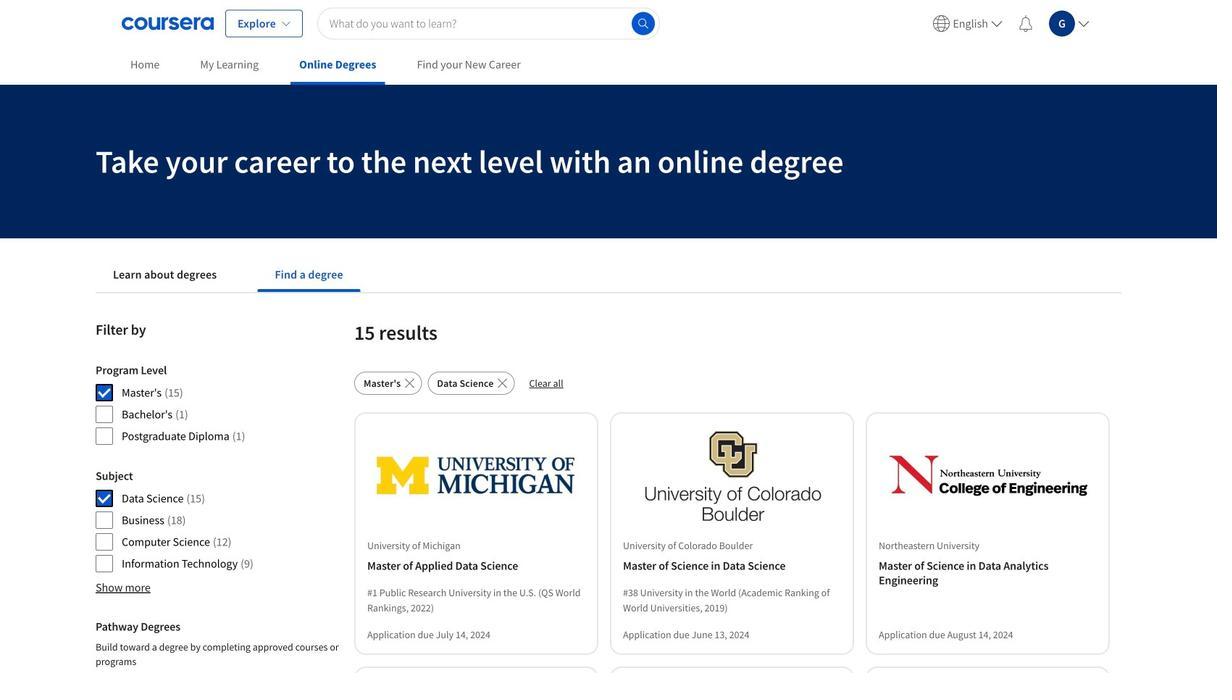 Task type: locate. For each thing, give the bounding box(es) containing it.
university of colorado boulder logo image
[[629, 431, 836, 521]]

1 group from the top
[[96, 363, 346, 446]]

What do you want to learn? text field
[[317, 8, 660, 39]]

group
[[96, 363, 346, 446], [96, 469, 346, 573], [96, 620, 346, 673]]

menu
[[927, 0, 1096, 47]]

coursera image
[[122, 12, 214, 35]]

tab list
[[96, 257, 384, 292]]

3 group from the top
[[96, 620, 346, 673]]

2 vertical spatial group
[[96, 620, 346, 673]]

1 vertical spatial group
[[96, 469, 346, 573]]

None search field
[[317, 8, 660, 39]]

0 vertical spatial group
[[96, 363, 346, 446]]



Task type: describe. For each thing, give the bounding box(es) containing it.
2 group from the top
[[96, 469, 346, 573]]

university of michigan logo image
[[373, 431, 580, 521]]

northeastern university  logo image
[[885, 431, 1091, 521]]



Task type: vqa. For each thing, say whether or not it's contained in the screenshot.
middle group
yes



